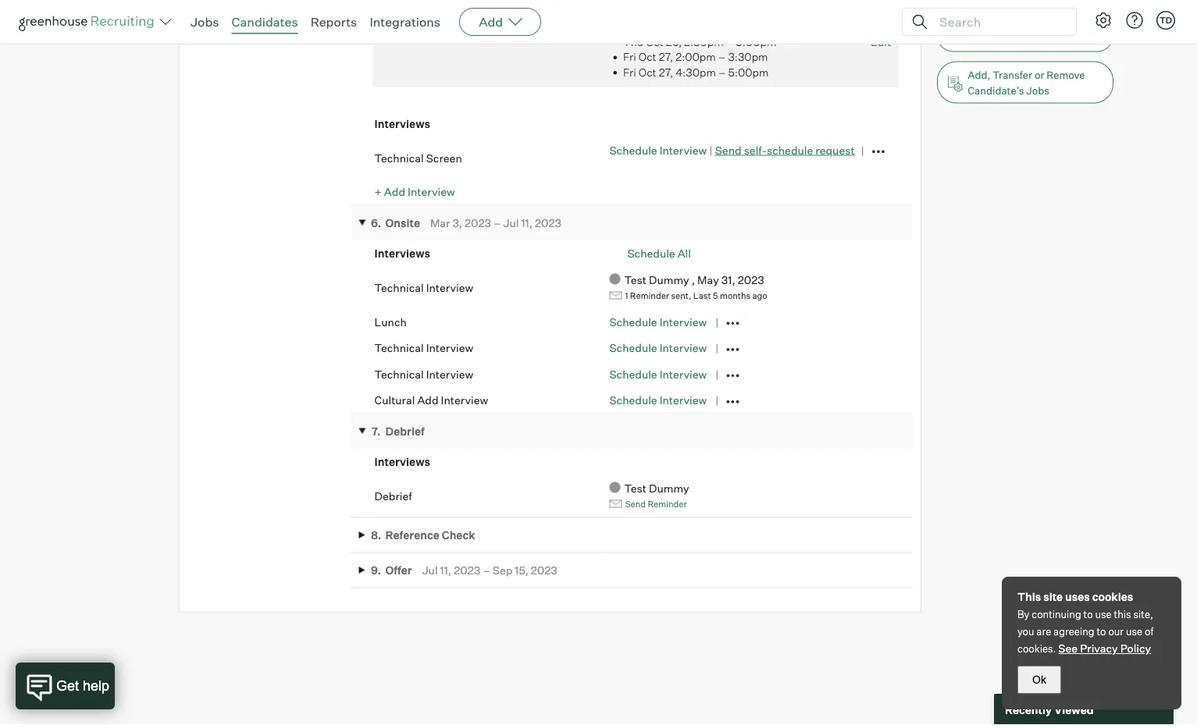 Task type: locate. For each thing, give the bounding box(es) containing it.
0 vertical spatial use
[[1095, 608, 1112, 621]]

by
[[1018, 608, 1030, 621]]

technical up + add interview link
[[375, 151, 424, 165]]

dummy for ,
[[649, 273, 689, 287]]

0 vertical spatial send
[[715, 143, 742, 157]]

test
[[624, 273, 647, 287], [624, 481, 647, 495]]

0 vertical spatial reminder
[[630, 290, 669, 301]]

4 schedule interview link from the top
[[610, 367, 707, 381]]

1 fri from the top
[[623, 50, 636, 64]]

5 schedule interview link from the top
[[610, 394, 707, 407]]

2 vertical spatial to
[[1097, 626, 1106, 638]]

this
[[1114, 608, 1131, 621]]

27, left 4:30pm
[[659, 65, 673, 79]]

3 technical from the top
[[375, 341, 424, 355]]

jul
[[503, 216, 519, 230], [422, 564, 438, 577]]

0 vertical spatial to
[[1048, 29, 1057, 42]]

jobs down or on the top of the page
[[1027, 84, 1050, 97]]

debrief up '8.'
[[375, 489, 412, 503]]

fri
[[623, 50, 636, 64], [623, 65, 636, 79]]

7.
[[372, 425, 381, 438]]

1 vertical spatial technical interview
[[375, 341, 474, 355]]

td button
[[1157, 11, 1176, 30]]

interview
[[660, 143, 707, 157], [408, 185, 455, 199], [426, 281, 474, 295], [660, 315, 707, 329], [426, 341, 474, 355], [660, 341, 707, 355], [426, 367, 474, 381], [660, 367, 707, 381], [441, 394, 488, 407], [660, 394, 707, 407]]

td
[[1160, 15, 1172, 25]]

or
[[1035, 68, 1045, 81]]

1 vertical spatial 27,
[[659, 65, 673, 79]]

2 technical from the top
[[375, 281, 424, 295]]

1 vertical spatial test
[[624, 481, 647, 495]]

candidates link
[[232, 14, 298, 30]]

schedule interview | send self-schedule request
[[610, 143, 855, 157]]

15,
[[515, 564, 529, 577]]

interviews
[[375, 117, 430, 131], [375, 247, 430, 260], [375, 455, 430, 469]]

reminder
[[630, 290, 669, 301], [648, 499, 687, 510]]

debrief right 7.
[[386, 425, 425, 438]]

0 vertical spatial jul
[[503, 216, 519, 230]]

1 vertical spatial jobs
[[1027, 84, 1050, 97]]

2 interviews from the top
[[375, 247, 430, 260]]

1 vertical spatial dummy
[[649, 481, 689, 495]]

2 test from the top
[[624, 481, 647, 495]]

27,
[[659, 50, 673, 64], [659, 65, 673, 79]]

add
[[479, 14, 503, 30], [968, 29, 988, 42], [384, 185, 405, 199], [417, 394, 439, 407]]

0 vertical spatial oct
[[646, 35, 664, 48]]

schedule
[[610, 143, 657, 157], [628, 247, 675, 260], [610, 315, 657, 329], [610, 341, 657, 355], [610, 367, 657, 381], [610, 394, 657, 407]]

1 horizontal spatial to
[[1084, 608, 1093, 621]]

transfer
[[993, 68, 1033, 81]]

interviews up technical screen
[[375, 117, 430, 131]]

1 horizontal spatial jobs
[[1027, 84, 1050, 97]]

– down 2:30pm on the top of the page
[[718, 50, 726, 64]]

test inside test dummy send reminder
[[624, 481, 647, 495]]

jobs inside the add, transfer or remove candidate's jobs
[[1027, 84, 1050, 97]]

technical
[[375, 151, 424, 165], [375, 281, 424, 295], [375, 341, 424, 355], [375, 367, 424, 381]]

debrief
[[386, 425, 425, 438], [375, 489, 412, 503]]

dummy up send reminder link
[[649, 481, 689, 495]]

edit link
[[871, 35, 891, 48]]

2 schedule interview from the top
[[610, 341, 707, 355]]

1 test from the top
[[624, 273, 647, 287]]

4 technical from the top
[[375, 367, 424, 381]]

jobs
[[191, 14, 219, 30], [1027, 84, 1050, 97]]

suggested times:
[[381, 21, 451, 31]]

dummy inside test dummy send reminder
[[649, 481, 689, 495]]

send inside test dummy send reminder
[[625, 499, 646, 510]]

– right 4:30pm
[[719, 65, 726, 79]]

1 technical from the top
[[375, 151, 424, 165]]

test inside the "test dummy                , may 31, 2023 1 reminder sent, last 5 months ago"
[[624, 273, 647, 287]]

0 horizontal spatial jobs
[[191, 14, 219, 30]]

cookies
[[1092, 590, 1133, 604]]

use left of
[[1126, 626, 1143, 638]]

1 vertical spatial 11,
[[440, 564, 452, 577]]

suggested
[[381, 21, 422, 31]]

send
[[715, 143, 742, 157], [625, 499, 646, 510]]

3 technical interview from the top
[[375, 367, 474, 381]]

technical interview up cultural add interview
[[375, 367, 474, 381]]

schedule interview link
[[610, 143, 707, 157], [610, 315, 707, 329], [610, 341, 707, 355], [610, 367, 707, 381], [610, 394, 707, 407]]

lunch
[[375, 315, 407, 329]]

1 vertical spatial interviews
[[375, 247, 430, 260]]

td button
[[1154, 8, 1179, 33]]

add button
[[459, 8, 541, 36]]

1 vertical spatial debrief
[[375, 489, 412, 503]]

–
[[726, 35, 734, 48], [718, 50, 726, 64], [719, 65, 726, 79], [494, 216, 501, 230], [483, 564, 490, 577]]

0 horizontal spatial to
[[1048, 29, 1057, 42]]

prospect
[[1003, 29, 1046, 42]]

to down uses
[[1084, 608, 1093, 621]]

add, transfer or remove candidate's jobs button
[[937, 61, 1114, 104]]

3 interviews from the top
[[375, 455, 430, 469]]

site,
[[1134, 608, 1154, 621]]

Search text field
[[936, 11, 1062, 33]]

0 horizontal spatial use
[[1095, 608, 1112, 621]]

sent,
[[671, 290, 692, 301]]

2023 inside the "test dummy                , may 31, 2023 1 reminder sent, last 5 months ago"
[[738, 273, 765, 287]]

technical interview down lunch
[[375, 341, 474, 355]]

1 dummy from the top
[[649, 273, 689, 287]]

0 vertical spatial interviews
[[375, 117, 430, 131]]

1 schedule interview from the top
[[610, 315, 707, 329]]

to left ...
[[1048, 29, 1057, 42]]

1 horizontal spatial 11,
[[521, 216, 533, 230]]

technical up cultural
[[375, 367, 424, 381]]

dummy for send
[[649, 481, 689, 495]]

interviews down the onsite
[[375, 247, 430, 260]]

0 horizontal spatial send
[[625, 499, 646, 510]]

0 vertical spatial 27,
[[659, 50, 673, 64]]

use
[[1095, 608, 1112, 621], [1126, 626, 1143, 638]]

jul right offer
[[422, 564, 438, 577]]

4:30pm
[[676, 65, 716, 79]]

1 vertical spatial reminder
[[648, 499, 687, 510]]

dummy inside the "test dummy                , may 31, 2023 1 reminder sent, last 5 months ago"
[[649, 273, 689, 287]]

to left our
[[1097, 626, 1106, 638]]

request
[[816, 143, 855, 157]]

0 vertical spatial technical interview
[[375, 281, 474, 295]]

0 horizontal spatial jul
[[422, 564, 438, 577]]

add left as
[[968, 29, 988, 42]]

dummy up sent,
[[649, 273, 689, 287]]

– up 3:30pm
[[726, 35, 734, 48]]

11, down check
[[440, 564, 452, 577]]

recently
[[1005, 703, 1052, 717]]

recently viewed
[[1005, 703, 1094, 717]]

schedule
[[767, 143, 813, 157]]

test up "1"
[[624, 273, 647, 287]]

2 27, from the top
[[659, 65, 673, 79]]

2 vertical spatial interviews
[[375, 455, 430, 469]]

technical up lunch
[[375, 281, 424, 295]]

+ add interview
[[375, 185, 455, 199]]

add right times:
[[479, 14, 503, 30]]

dummy
[[649, 273, 689, 287], [649, 481, 689, 495]]

cultural add interview
[[375, 394, 488, 407]]

0 vertical spatial test
[[624, 273, 647, 287]]

0 vertical spatial fri
[[623, 50, 636, 64]]

11, right "3,"
[[521, 216, 533, 230]]

1 vertical spatial send
[[625, 499, 646, 510]]

11,
[[521, 216, 533, 230], [440, 564, 452, 577]]

reference
[[386, 528, 440, 542]]

1 vertical spatial to
[[1084, 608, 1093, 621]]

technical interview up lunch
[[375, 281, 474, 295]]

test for test dummy
[[624, 481, 647, 495]]

1 vertical spatial use
[[1126, 626, 1143, 638]]

technical down lunch
[[375, 341, 424, 355]]

are
[[1037, 626, 1052, 638]]

1 technical interview from the top
[[375, 281, 474, 295]]

jobs left candidates link
[[191, 14, 219, 30]]

– right "3,"
[[494, 216, 501, 230]]

may
[[698, 273, 719, 287]]

27, down 26,
[[659, 50, 673, 64]]

cultural
[[375, 394, 415, 407]]

privacy
[[1080, 642, 1118, 656]]

2 dummy from the top
[[649, 481, 689, 495]]

oct
[[646, 35, 664, 48], [639, 50, 657, 64], [639, 65, 657, 79]]

2 vertical spatial technical interview
[[375, 367, 474, 381]]

0 horizontal spatial 11,
[[440, 564, 452, 577]]

jul right "3,"
[[503, 216, 519, 230]]

interviews down 7. debrief
[[375, 455, 430, 469]]

test up send reminder link
[[624, 481, 647, 495]]

use left "this"
[[1095, 608, 1112, 621]]

1 vertical spatial fri
[[623, 65, 636, 79]]

0 vertical spatial dummy
[[649, 273, 689, 287]]

schedule interview
[[610, 315, 707, 329], [610, 341, 707, 355], [610, 367, 707, 381], [610, 394, 707, 407]]

...
[[1060, 29, 1069, 42]]

add right +
[[384, 185, 405, 199]]

1 horizontal spatial use
[[1126, 626, 1143, 638]]

ok button
[[1018, 666, 1061, 694]]

1 horizontal spatial jul
[[503, 216, 519, 230]]

thu
[[623, 35, 644, 48]]



Task type: describe. For each thing, give the bounding box(es) containing it.
of
[[1145, 626, 1154, 638]]

see privacy policy
[[1059, 642, 1151, 656]]

add inside popup button
[[479, 14, 503, 30]]

edit
[[871, 35, 891, 48]]

test dummy send reminder
[[624, 481, 699, 510]]

see privacy policy link
[[1059, 642, 1151, 656]]

technical screen
[[375, 151, 462, 165]]

reports link
[[311, 14, 357, 30]]

8.
[[371, 528, 381, 542]]

all
[[678, 247, 691, 260]]

viewed
[[1054, 703, 1094, 717]]

jobs link
[[191, 14, 219, 30]]

send self-schedule request link
[[715, 143, 855, 157]]

add,
[[968, 68, 991, 81]]

thu oct 26, 2:30pm – 3:00pm fri oct 27, 2:00pm – 3:30pm fri oct 27, 4:30pm – 5:00pm
[[623, 35, 777, 79]]

integrations
[[370, 14, 441, 30]]

times:
[[424, 21, 451, 31]]

self-
[[744, 143, 767, 157]]

3,
[[453, 216, 462, 230]]

9. offer jul 11, 2023 – sep 15, 2023
[[371, 564, 558, 577]]

check
[[442, 528, 475, 542]]

candidate's
[[968, 84, 1024, 97]]

8. reference check
[[371, 528, 475, 542]]

7. debrief
[[372, 425, 425, 438]]

continuing
[[1032, 608, 1082, 621]]

5:00pm
[[728, 65, 769, 79]]

+ add interview link
[[375, 185, 455, 199]]

schedule all link
[[628, 247, 691, 260]]

1 horizontal spatial send
[[715, 143, 742, 157]]

candidates
[[232, 14, 298, 30]]

1 27, from the top
[[659, 50, 673, 64]]

ok
[[1033, 674, 1047, 686]]

test dummy                , may 31, 2023 1 reminder sent, last 5 months ago
[[624, 273, 779, 301]]

1
[[625, 290, 628, 301]]

reports
[[311, 14, 357, 30]]

,
[[692, 273, 695, 287]]

0 vertical spatial debrief
[[386, 425, 425, 438]]

|
[[709, 143, 713, 157]]

add as prospect to ...
[[968, 29, 1069, 42]]

ago
[[753, 290, 768, 301]]

offer
[[386, 564, 412, 577]]

4 schedule interview from the top
[[610, 394, 707, 407]]

sep
[[493, 564, 513, 577]]

reminder inside test dummy send reminder
[[648, 499, 687, 510]]

2:30pm
[[684, 35, 724, 48]]

to inside button
[[1048, 29, 1057, 42]]

1 vertical spatial oct
[[639, 50, 657, 64]]

agreeing
[[1054, 626, 1095, 638]]

configure image
[[1094, 11, 1113, 30]]

2 vertical spatial oct
[[639, 65, 657, 79]]

this
[[1018, 590, 1041, 604]]

2 technical interview from the top
[[375, 341, 474, 355]]

1 vertical spatial jul
[[422, 564, 438, 577]]

– left sep at the bottom left of the page
[[483, 564, 490, 577]]

onsite
[[386, 216, 420, 230]]

add right cultural
[[417, 394, 439, 407]]

policy
[[1121, 642, 1151, 656]]

cookies.
[[1018, 643, 1056, 655]]

1 interviews from the top
[[375, 117, 430, 131]]

0 vertical spatial jobs
[[191, 14, 219, 30]]

6.
[[371, 216, 381, 230]]

add inside button
[[968, 29, 988, 42]]

see
[[1059, 642, 1078, 656]]

add, transfer or remove candidate's jobs
[[968, 68, 1085, 97]]

+
[[375, 185, 382, 199]]

our
[[1109, 626, 1124, 638]]

remove
[[1047, 68, 1085, 81]]

6. onsite mar 3, 2023 – jul 11, 2023
[[371, 216, 562, 230]]

this site uses cookies
[[1018, 590, 1133, 604]]

by continuing to use this site, you are agreeing to our use of cookies.
[[1018, 608, 1154, 655]]

add as prospect to ... button
[[937, 19, 1114, 52]]

2 horizontal spatial to
[[1097, 626, 1106, 638]]

send reminder link
[[610, 499, 687, 510]]

31,
[[722, 273, 736, 287]]

test for test dummy                , may 31, 2023
[[624, 273, 647, 287]]

3:30pm
[[728, 50, 768, 64]]

2 fri from the top
[[623, 65, 636, 79]]

last
[[693, 290, 711, 301]]

3 schedule interview from the top
[[610, 367, 707, 381]]

integrations link
[[370, 14, 441, 30]]

2 schedule interview link from the top
[[610, 315, 707, 329]]

site
[[1044, 590, 1063, 604]]

mar
[[430, 216, 450, 230]]

2:00pm
[[676, 50, 716, 64]]

reminder inside the "test dummy                , may 31, 2023 1 reminder sent, last 5 months ago"
[[630, 290, 669, 301]]

schedule all
[[628, 247, 691, 260]]

uses
[[1065, 590, 1090, 604]]

5
[[713, 290, 718, 301]]

0 vertical spatial 11,
[[521, 216, 533, 230]]

26,
[[666, 35, 682, 48]]

greenhouse recruiting image
[[19, 12, 159, 31]]

months
[[720, 290, 751, 301]]

1 schedule interview link from the top
[[610, 143, 707, 157]]

9.
[[371, 564, 381, 577]]

you
[[1018, 626, 1035, 638]]

3 schedule interview link from the top
[[610, 341, 707, 355]]



Task type: vqa. For each thing, say whether or not it's contained in the screenshot.
1
yes



